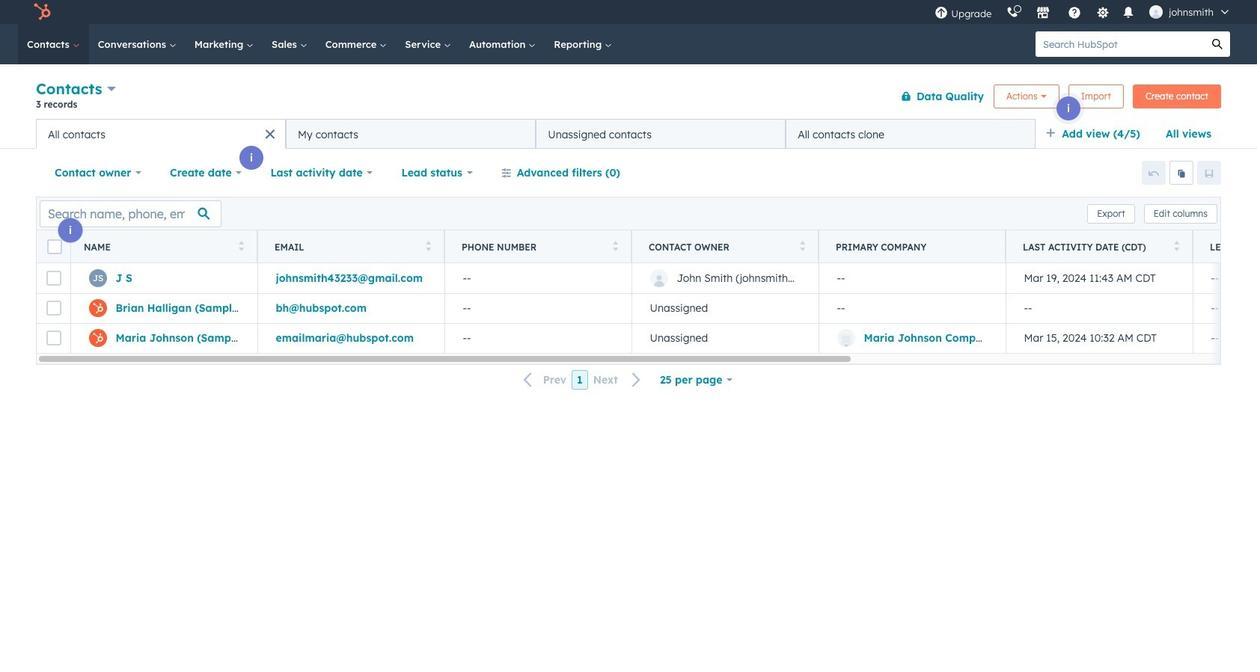 Task type: locate. For each thing, give the bounding box(es) containing it.
1 press to sort. element from the left
[[238, 241, 244, 253]]

press to sort. image
[[425, 241, 431, 251], [613, 241, 618, 251], [1174, 241, 1179, 251]]

press to sort. element
[[238, 241, 244, 253], [425, 241, 431, 253], [613, 241, 618, 253], [800, 241, 805, 253], [1174, 241, 1179, 253]]

0 horizontal spatial press to sort. image
[[425, 241, 431, 251]]

press to sort. image
[[238, 241, 244, 251], [800, 241, 805, 251]]

0 horizontal spatial press to sort. image
[[238, 241, 244, 251]]

column header
[[819, 231, 1007, 263]]

1 press to sort. image from the left
[[425, 241, 431, 251]]

menu
[[928, 0, 1239, 24]]

1 press to sort. image from the left
[[238, 241, 244, 251]]

marketplaces image
[[1037, 7, 1050, 20]]

3 press to sort. element from the left
[[613, 241, 618, 253]]

1 horizontal spatial press to sort. image
[[800, 241, 805, 251]]

banner
[[36, 77, 1221, 119]]

2 horizontal spatial press to sort. image
[[1174, 241, 1179, 251]]

1 horizontal spatial press to sort. image
[[613, 241, 618, 251]]



Task type: describe. For each thing, give the bounding box(es) containing it.
pagination navigation
[[515, 370, 650, 390]]

Search HubSpot search field
[[1036, 31, 1205, 57]]

5 press to sort. element from the left
[[1174, 241, 1179, 253]]

Search name, phone, email addresses, or company search field
[[40, 200, 222, 227]]

john smith image
[[1150, 5, 1163, 19]]

2 press to sort. element from the left
[[425, 241, 431, 253]]

2 press to sort. image from the left
[[800, 241, 805, 251]]

3 press to sort. image from the left
[[1174, 241, 1179, 251]]

2 press to sort. image from the left
[[613, 241, 618, 251]]

4 press to sort. element from the left
[[800, 241, 805, 253]]



Task type: vqa. For each thing, say whether or not it's contained in the screenshot.
fourth Press to sort. image from right
yes



